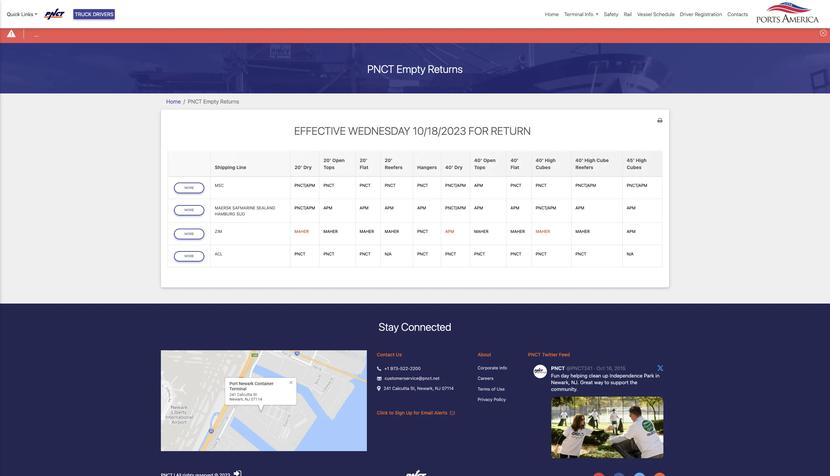 Task type: describe. For each thing, give the bounding box(es) containing it.
2200
[[410, 366, 421, 372]]

dry for 40' dry
[[455, 165, 463, 170]]

schedule
[[654, 11, 675, 17]]

40' dry
[[446, 165, 463, 170]]

contact us
[[377, 352, 402, 358]]

973-
[[391, 366, 400, 372]]

driver registration
[[681, 11, 723, 17]]

terms of use
[[478, 387, 505, 392]]

40' high cube reefers
[[576, 157, 609, 170]]

shipping line
[[215, 165, 246, 170]]

links
[[21, 11, 33, 17]]

rail link
[[622, 8, 635, 21]]

terms
[[478, 387, 491, 392]]

privacy
[[478, 398, 493, 403]]

terminal info link
[[562, 8, 602, 21]]

more button for msc
[[174, 183, 204, 194]]

0 horizontal spatial empty
[[203, 99, 219, 105]]

40' for 40' open tops
[[475, 157, 482, 163]]

click to sign up for email alerts
[[377, 411, 449, 416]]

20' for 20' dry
[[295, 165, 302, 170]]

for
[[469, 124, 489, 137]]

sud
[[237, 212, 245, 217]]

msc
[[215, 183, 224, 188]]

of
[[492, 387, 496, 392]]

1 reefers from the left
[[385, 165, 403, 170]]

contact
[[377, 352, 395, 358]]

5 maher from the left
[[475, 229, 489, 235]]

alerts
[[435, 411, 448, 416]]

high for 40' high cubes
[[545, 157, 556, 163]]

close image
[[821, 30, 827, 36]]

+1
[[385, 366, 389, 372]]

privacy policy link
[[478, 397, 518, 404]]

customerservice@pnct.net link
[[385, 376, 440, 383]]

sign in image
[[234, 470, 241, 477]]

print image
[[658, 118, 663, 123]]

click to sign up for email alerts link
[[377, 411, 455, 416]]

1 vertical spatial returns
[[220, 99, 239, 105]]

vessel
[[638, 11, 653, 17]]

acl
[[215, 252, 223, 257]]

rail
[[624, 11, 632, 17]]

vessel schedule
[[638, 11, 675, 17]]

stay connected
[[379, 321, 452, 334]]

40' open tops
[[475, 157, 496, 170]]

terminal
[[565, 11, 584, 17]]

more for acl
[[185, 255, 194, 258]]

more button for acl
[[174, 251, 204, 262]]

1 n/a from the left
[[385, 252, 392, 257]]

safety link
[[602, 8, 622, 21]]

high for 45' high cubes
[[636, 157, 647, 163]]

1 horizontal spatial returns
[[428, 63, 463, 75]]

corporate info link
[[478, 365, 518, 372]]

maersk
[[215, 206, 231, 211]]

sign
[[395, 411, 405, 416]]

pnct twitter feed
[[528, 352, 570, 358]]

more button for maersk safmarine sealand hamburg sud
[[174, 205, 204, 216]]

10/18/2023
[[413, 124, 467, 137]]

more for maersk safmarine sealand hamburg sud
[[185, 209, 194, 212]]

flat for 20' flat
[[360, 165, 369, 170]]

flat for 40' flat
[[511, 165, 520, 170]]

40' for 40' flat
[[511, 157, 519, 163]]

truck drivers
[[75, 11, 114, 17]]

40' flat
[[511, 157, 520, 170]]

8 maher from the left
[[576, 229, 590, 235]]

hamburg
[[215, 212, 235, 217]]

truck drivers link
[[73, 9, 115, 19]]

07114
[[442, 386, 454, 392]]

effective
[[294, 124, 346, 137]]

terms of use link
[[478, 387, 518, 393]]

1 vertical spatial home link
[[166, 99, 181, 105]]

connected
[[401, 321, 452, 334]]

tops for 40'
[[475, 165, 486, 170]]

privacy policy
[[478, 398, 506, 403]]

zim
[[215, 229, 222, 235]]

corporate info
[[478, 366, 508, 371]]

careers
[[478, 376, 494, 382]]

2 maher from the left
[[324, 229, 338, 235]]

...
[[34, 32, 39, 38]]

241 calcutta st, newark, nj 07114
[[384, 386, 454, 392]]

for
[[414, 411, 420, 416]]

2 n/a from the left
[[627, 252, 634, 257]]

effective wednesday 10/18/2023 for return
[[294, 124, 531, 137]]

tops for 20'
[[324, 165, 335, 170]]

open for 40' open tops
[[484, 157, 496, 163]]

careers link
[[478, 376, 518, 383]]



Task type: locate. For each thing, give the bounding box(es) containing it.
0 horizontal spatial home
[[166, 99, 181, 105]]

tops
[[324, 165, 335, 170], [475, 165, 486, 170]]

0 horizontal spatial high
[[545, 157, 556, 163]]

tops right 40' dry
[[475, 165, 486, 170]]

nj
[[435, 386, 441, 392]]

2 tops from the left
[[475, 165, 486, 170]]

3 maher from the left
[[360, 229, 374, 235]]

20' inside 20' reefers
[[385, 157, 393, 163]]

4 more button from the top
[[174, 251, 204, 262]]

522-
[[400, 366, 410, 372]]

calcutta
[[392, 386, 410, 392]]

home link
[[543, 8, 562, 21], [166, 99, 181, 105]]

0 horizontal spatial cubes
[[536, 165, 551, 170]]

quick links
[[7, 11, 33, 17]]

0 horizontal spatial tops
[[324, 165, 335, 170]]

tops right 20' dry
[[324, 165, 335, 170]]

1 vertical spatial home
[[166, 99, 181, 105]]

1 horizontal spatial home link
[[543, 8, 562, 21]]

tops inside '40' open tops'
[[475, 165, 486, 170]]

policy
[[494, 398, 506, 403]]

dry left 20' open tops
[[304, 165, 312, 170]]

40' left cube
[[576, 157, 584, 163]]

20' flat
[[360, 157, 369, 170]]

+1 973-522-2200
[[385, 366, 421, 372]]

n/a
[[385, 252, 392, 257], [627, 252, 634, 257]]

40' for 40' high cubes
[[536, 157, 544, 163]]

0 vertical spatial home link
[[543, 8, 562, 21]]

1 dry from the left
[[304, 165, 312, 170]]

1 horizontal spatial tops
[[475, 165, 486, 170]]

shipping
[[215, 165, 235, 170]]

open inside 20' open tops
[[333, 157, 345, 163]]

1 horizontal spatial empty
[[397, 63, 426, 75]]

40' inside the 40' flat
[[511, 157, 519, 163]]

45'
[[627, 157, 635, 163]]

+1 973-522-2200 link
[[385, 366, 421, 373]]

1 more from the top
[[185, 186, 194, 190]]

open inside '40' open tops'
[[484, 157, 496, 163]]

corporate
[[478, 366, 499, 371]]

us
[[396, 352, 402, 358]]

1 horizontal spatial dry
[[455, 165, 463, 170]]

reefers
[[385, 165, 403, 170], [576, 165, 594, 170]]

feed
[[559, 352, 570, 358]]

0 horizontal spatial open
[[333, 157, 345, 163]]

0 vertical spatial info
[[585, 11, 594, 17]]

cubes for 45'
[[627, 165, 642, 170]]

1 horizontal spatial reefers
[[576, 165, 594, 170]]

quick links link
[[7, 10, 37, 18]]

1 horizontal spatial n/a
[[627, 252, 634, 257]]

1 flat from the left
[[360, 165, 369, 170]]

0 horizontal spatial reefers
[[385, 165, 403, 170]]

driver
[[681, 11, 694, 17]]

terminal info
[[565, 11, 594, 17]]

0 horizontal spatial pnct empty returns
[[188, 99, 239, 105]]

1 horizontal spatial high
[[585, 157, 596, 163]]

4 maher from the left
[[385, 229, 399, 235]]

cubes down 45' at the right top of page
[[627, 165, 642, 170]]

empty
[[397, 63, 426, 75], [203, 99, 219, 105]]

1 horizontal spatial flat
[[511, 165, 520, 170]]

1 maher from the left
[[295, 229, 309, 235]]

info inside "link"
[[585, 11, 594, 17]]

hangers
[[418, 165, 437, 170]]

open
[[333, 157, 345, 163], [484, 157, 496, 163]]

1 vertical spatial info
[[500, 366, 508, 371]]

maersk safmarine sealand hamburg sud
[[215, 206, 275, 217]]

flat
[[360, 165, 369, 170], [511, 165, 520, 170]]

more for zim
[[185, 232, 194, 236]]

safety
[[604, 11, 619, 17]]

cubes
[[536, 165, 551, 170], [627, 165, 642, 170]]

3 more button from the top
[[174, 229, 204, 240]]

customerservice@pnct.net
[[385, 376, 440, 382]]

45' high cubes
[[627, 157, 647, 170]]

more button for zim
[[174, 229, 204, 240]]

7 maher from the left
[[536, 229, 550, 235]]

6 maher from the left
[[511, 229, 525, 235]]

returns
[[428, 63, 463, 75], [220, 99, 239, 105]]

open left the 40' flat
[[484, 157, 496, 163]]

reefers inside 40' high cube reefers
[[576, 165, 594, 170]]

return
[[491, 124, 531, 137]]

click
[[377, 411, 388, 416]]

20' dry
[[295, 165, 312, 170]]

pnct empty returns
[[368, 63, 463, 75], [188, 99, 239, 105]]

truck
[[75, 11, 92, 17]]

0 vertical spatial pnct empty returns
[[368, 63, 463, 75]]

20' reefers
[[385, 157, 403, 170]]

2 dry from the left
[[455, 165, 463, 170]]

2 horizontal spatial high
[[636, 157, 647, 163]]

0 horizontal spatial home link
[[166, 99, 181, 105]]

about
[[478, 352, 491, 358]]

1 horizontal spatial open
[[484, 157, 496, 163]]

40' down return
[[511, 157, 519, 163]]

cubes for 40'
[[536, 165, 551, 170]]

driver registration link
[[678, 8, 725, 21]]

0 horizontal spatial dry
[[304, 165, 312, 170]]

quick
[[7, 11, 20, 17]]

40' high cubes
[[536, 157, 556, 170]]

0 horizontal spatial returns
[[220, 99, 239, 105]]

info for corporate info
[[500, 366, 508, 371]]

1 vertical spatial pnct empty returns
[[188, 99, 239, 105]]

1 tops from the left
[[324, 165, 335, 170]]

1 horizontal spatial pnct empty returns
[[368, 63, 463, 75]]

newark,
[[418, 386, 434, 392]]

registration
[[695, 11, 723, 17]]

st,
[[411, 386, 416, 392]]

0 vertical spatial empty
[[397, 63, 426, 75]]

high for 40' high cube reefers
[[585, 157, 596, 163]]

2 reefers from the left
[[576, 165, 594, 170]]

20' open tops
[[324, 157, 345, 170]]

info up careers link
[[500, 366, 508, 371]]

241 calcutta st, newark, nj 07114 link
[[384, 386, 454, 393]]

40' for 40' high cube reefers
[[576, 157, 584, 163]]

40' inside '40' open tops'
[[475, 157, 482, 163]]

cube
[[597, 157, 609, 163]]

sealand
[[257, 206, 275, 211]]

vessel schedule link
[[635, 8, 678, 21]]

0 vertical spatial returns
[[428, 63, 463, 75]]

open left 20' flat
[[333, 157, 345, 163]]

2 more button from the top
[[174, 205, 204, 216]]

dry for 20' dry
[[304, 165, 312, 170]]

envelope o image
[[450, 411, 455, 416]]

safmarine
[[233, 206, 256, 211]]

contacts link
[[725, 8, 751, 21]]

more for msc
[[185, 186, 194, 190]]

0 horizontal spatial n/a
[[385, 252, 392, 257]]

20' for 20' flat
[[360, 157, 368, 163]]

2 flat from the left
[[511, 165, 520, 170]]

2 high from the left
[[585, 157, 596, 163]]

info inside "link"
[[500, 366, 508, 371]]

1 horizontal spatial info
[[585, 11, 594, 17]]

1 horizontal spatial home
[[546, 11, 559, 17]]

flat left 20' reefers
[[360, 165, 369, 170]]

high inside 45' high cubes
[[636, 157, 647, 163]]

dry left '40' open tops'
[[455, 165, 463, 170]]

info right terminal
[[585, 11, 594, 17]]

0 vertical spatial home
[[546, 11, 559, 17]]

2 open from the left
[[484, 157, 496, 163]]

40' inside 40' high cubes
[[536, 157, 544, 163]]

high inside 40' high cube reefers
[[585, 157, 596, 163]]

20' for 20' reefers
[[385, 157, 393, 163]]

info
[[585, 11, 594, 17], [500, 366, 508, 371]]

cubes right the 40' flat
[[536, 165, 551, 170]]

1 more button from the top
[[174, 183, 204, 194]]

line
[[237, 165, 246, 170]]

contacts
[[728, 11, 749, 17]]

up
[[406, 411, 413, 416]]

wednesday
[[348, 124, 411, 137]]

stay
[[379, 321, 399, 334]]

241
[[384, 386, 391, 392]]

40' down the for
[[475, 157, 482, 163]]

open for 20' open tops
[[333, 157, 345, 163]]

2 cubes from the left
[[627, 165, 642, 170]]

cubes inside 45' high cubes
[[627, 165, 642, 170]]

1 cubes from the left
[[536, 165, 551, 170]]

3 high from the left
[[636, 157, 647, 163]]

... link
[[34, 31, 39, 39]]

tops inside 20' open tops
[[324, 165, 335, 170]]

0 horizontal spatial flat
[[360, 165, 369, 170]]

1 open from the left
[[333, 157, 345, 163]]

4 more from the top
[[185, 255, 194, 258]]

home
[[546, 11, 559, 17], [166, 99, 181, 105]]

40' inside 40' high cube reefers
[[576, 157, 584, 163]]

20' for 20' open tops
[[324, 157, 331, 163]]

use
[[497, 387, 505, 392]]

3 more from the top
[[185, 232, 194, 236]]

cubes inside 40' high cubes
[[536, 165, 551, 170]]

info for terminal info
[[585, 11, 594, 17]]

high
[[545, 157, 556, 163], [585, 157, 596, 163], [636, 157, 647, 163]]

40' for 40' dry
[[446, 165, 453, 170]]

to
[[389, 411, 394, 416]]

1 horizontal spatial cubes
[[627, 165, 642, 170]]

flat right '40' open tops'
[[511, 165, 520, 170]]

40' right the 40' flat
[[536, 157, 544, 163]]

20' inside 20' open tops
[[324, 157, 331, 163]]

1 vertical spatial empty
[[203, 99, 219, 105]]

40' right hangers
[[446, 165, 453, 170]]

2 more from the top
[[185, 209, 194, 212]]

0 horizontal spatial info
[[500, 366, 508, 371]]

twitter
[[542, 352, 558, 358]]

drivers
[[93, 11, 114, 17]]

1 high from the left
[[545, 157, 556, 163]]

20' inside 20' flat
[[360, 157, 368, 163]]

apm
[[475, 183, 483, 188], [324, 206, 333, 211], [360, 206, 369, 211], [385, 206, 394, 211], [418, 206, 426, 211], [475, 206, 483, 211], [511, 206, 520, 211], [576, 206, 585, 211], [627, 206, 636, 211], [446, 229, 454, 235], [627, 229, 636, 235]]

high inside 40' high cubes
[[545, 157, 556, 163]]

... alert
[[0, 25, 831, 43]]

dry
[[304, 165, 312, 170], [455, 165, 463, 170]]

more button
[[174, 183, 204, 194], [174, 205, 204, 216], [174, 229, 204, 240], [174, 251, 204, 262]]



Task type: vqa. For each thing, say whether or not it's contained in the screenshot.


